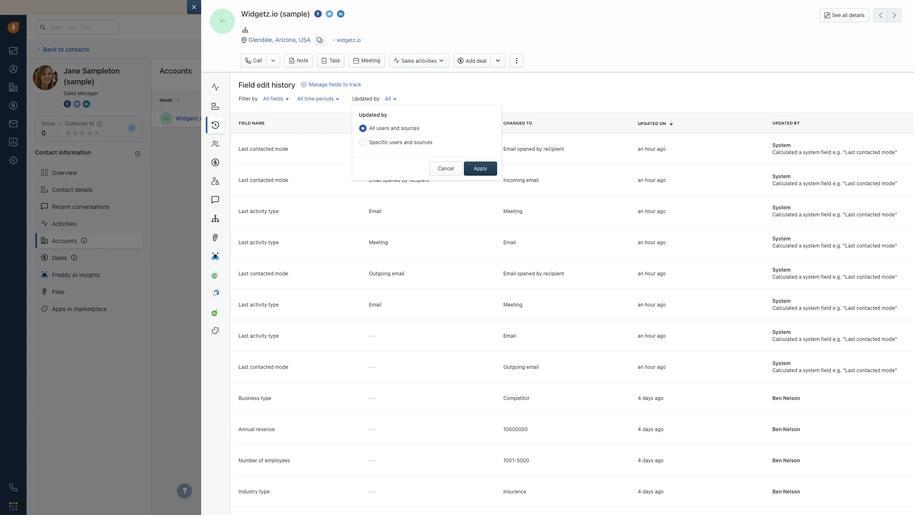 Task type: describe. For each thing, give the bounding box(es) containing it.
1 a from the top
[[799, 149, 802, 156]]

ben for competitor
[[773, 395, 782, 402]]

refresh.
[[497, 46, 515, 52]]

--- for last activity type
[[369, 333, 376, 339]]

mailbox
[[284, 4, 305, 11]]

freddy ai insights
[[52, 271, 100, 278]]

6 e.g. from the top
[[833, 305, 842, 312]]

1 horizontal spatial widgetz.io (sample)
[[241, 10, 310, 18]]

nelson for 1001-5000
[[783, 458, 800, 464]]

1 horizontal spatial sales
[[402, 58, 414, 64]]

2 system from the top
[[803, 181, 820, 187]]

score
[[42, 121, 55, 127]]

8 last from the top
[[239, 364, 249, 370]]

phone image
[[9, 484, 17, 492]]

sales activities
[[402, 58, 437, 64]]

manage fields to track
[[309, 82, 361, 88]]

all for all
[[385, 96, 391, 102]]

4 a from the top
[[799, 243, 802, 249]]

wi button
[[209, 8, 235, 34]]

add for add deal
[[466, 58, 475, 64]]

what's new image
[[854, 25, 860, 31]]

0 horizontal spatial incoming
[[369, 146, 390, 152]]

0 vertical spatial incoming email
[[369, 146, 404, 152]]

days for competitor
[[643, 395, 654, 402]]

5 system calculated a system field e.g. "last contacted mode" from the top
[[773, 267, 898, 280]]

improve
[[314, 4, 336, 11]]

7 last from the top
[[239, 333, 249, 339]]

7 field from the top
[[821, 337, 831, 343]]

5 an from the top
[[638, 271, 644, 277]]

to right the back at the left
[[58, 46, 64, 53]]

task
[[329, 58, 340, 64]]

1001-
[[503, 458, 517, 464]]

1 vertical spatial email opened by recipient
[[369, 177, 430, 183]]

4 days ago for 10000000
[[638, 427, 664, 433]]

6 system from the top
[[773, 298, 791, 304]]

on
[[660, 121, 666, 126]]

edit
[[257, 81, 270, 90]]

open
[[299, 98, 311, 103]]

4 mode" from the top
[[882, 243, 898, 249]]

6 field from the top
[[821, 305, 831, 312]]

facebook circled image
[[314, 10, 322, 18]]

7 a from the top
[[799, 337, 802, 343]]

1 system calculated a system field e.g. "last contacted mode" from the top
[[773, 142, 898, 156]]

mode for ---
[[275, 364, 288, 370]]

ben for insurance
[[773, 489, 782, 495]]

last contacted mode for outgoing email
[[239, 271, 288, 277]]

to right click
[[491, 46, 496, 52]]

1 horizontal spatial accounts
[[160, 67, 192, 75]]

2 an hour ago from the top
[[638, 177, 666, 183]]

8 system from the top
[[803, 368, 820, 374]]

1 "last from the top
[[843, 149, 855, 156]]

phone element
[[5, 480, 22, 496]]

overview
[[52, 169, 77, 176]]

widgetz.io
[[337, 37, 361, 43]]

manage fields to track link
[[301, 81, 361, 89]]

add account
[[872, 71, 901, 77]]

time
[[304, 96, 315, 102]]

2 system calculated a system field e.g. "last contacted mode" from the top
[[773, 174, 898, 187]]

usa
[[299, 36, 311, 43]]

last contacted mode for email opened by recipient
[[239, 177, 288, 183]]

1 mode" from the top
[[882, 149, 898, 156]]

annual
[[239, 427, 255, 433]]

4 days ago for competitor
[[638, 395, 664, 402]]

2 last activity type from the top
[[239, 239, 279, 246]]

updated on
[[638, 121, 666, 126]]

7 mode" from the top
[[882, 337, 898, 343]]

deal
[[477, 58, 486, 64]]

field edit history
[[239, 81, 295, 90]]

number
[[239, 458, 257, 464]]

previous value
[[369, 121, 406, 126]]

amount
[[328, 98, 347, 103]]

ben nelson for insurance
[[773, 489, 800, 495]]

4 system from the top
[[803, 243, 820, 249]]

nelson for 10000000
[[783, 427, 800, 433]]

last contacted mode for incoming email
[[239, 146, 288, 152]]

details inside button
[[849, 12, 865, 18]]

activities
[[416, 58, 437, 64]]

note button
[[284, 54, 313, 68]]

4 for 1001-5000
[[638, 458, 641, 464]]

add deal
[[466, 58, 486, 64]]

10000000
[[503, 427, 528, 433]]

1 e.g. from the top
[[833, 149, 842, 156]]

4 for competitor
[[638, 395, 641, 402]]

7 "last from the top
[[843, 337, 855, 343]]

0 vertical spatial updated by
[[352, 96, 379, 102]]

1 activity from the top
[[250, 208, 267, 214]]

activities
[[52, 220, 76, 227]]

2 system from the top
[[773, 174, 791, 180]]

sales inside 'jane sampleton (sample) sales manager'
[[64, 90, 76, 96]]

5 last from the top
[[239, 271, 249, 277]]

field for field name
[[239, 121, 251, 126]]

6 system from the top
[[803, 305, 820, 312]]

ai
[[72, 271, 78, 278]]

see all details
[[832, 12, 865, 18]]

apps in marketplace
[[52, 305, 107, 312]]

deals
[[312, 98, 327, 103]]

6 last from the top
[[239, 302, 249, 308]]

ben nelson for competitor
[[773, 395, 800, 402]]

sources for all users and sources
[[401, 125, 419, 131]]

email opened by recipient for incoming email
[[503, 146, 564, 152]]

6 mode" from the top
[[882, 305, 898, 312]]

2 an from the top
[[638, 177, 644, 183]]

periods
[[316, 96, 334, 102]]

6 system calculated a system field e.g. "last contacted mode" from the top
[[773, 298, 898, 312]]

1 horizontal spatial (sample)
[[207, 115, 231, 122]]

0 horizontal spatial outgoing
[[369, 271, 391, 277]]

recent conversations
[[52, 203, 110, 210]]

all time periods
[[297, 96, 334, 102]]

ben for 10000000
[[773, 427, 782, 433]]

number of employees
[[239, 458, 290, 464]]

5000
[[517, 458, 529, 464]]

8 a from the top
[[799, 368, 802, 374]]

8 mode" from the top
[[882, 368, 898, 374]]

arizona,
[[275, 36, 297, 43]]

1 an from the top
[[638, 146, 644, 152]]

in
[[67, 305, 72, 312]]

7 calculated from the top
[[773, 337, 798, 343]]

7 e.g. from the top
[[833, 337, 842, 343]]

1 system from the top
[[803, 149, 820, 156]]

--- for annual revenue
[[369, 427, 376, 433]]

4 system from the top
[[773, 236, 791, 242]]

open deals amount
[[299, 98, 347, 103]]

facebook circled image
[[64, 100, 71, 109]]

days for 1001-5000
[[643, 458, 654, 464]]

7 hour from the top
[[645, 333, 656, 339]]

insights
[[79, 271, 100, 278]]

1001-5000
[[503, 458, 529, 464]]

meeting inside button
[[361, 58, 380, 64]]

4 e.g. from the top
[[833, 243, 842, 249]]

days for 10000000
[[643, 427, 654, 433]]

insurance
[[503, 489, 526, 495]]

1 vertical spatial recipient
[[409, 177, 430, 183]]

--- for industry type
[[369, 489, 376, 495]]

cancel button
[[429, 162, 463, 176]]

conversations
[[72, 203, 110, 210]]

8 hour from the top
[[645, 364, 656, 370]]

and for specific
[[404, 139, 412, 145]]

freddy
[[52, 271, 71, 278]]

all link
[[383, 94, 398, 104]]

4 days ago for insurance
[[638, 489, 664, 495]]

1 an hour ago from the top
[[638, 146, 666, 152]]

sources for specific users and sources
[[414, 139, 432, 145]]

changed
[[503, 121, 525, 126]]

customer fit
[[65, 121, 94, 127]]

filter by
[[239, 96, 258, 102]]

4 "last from the top
[[843, 243, 855, 249]]

3 a from the top
[[799, 212, 802, 218]]

widgetz.io link
[[337, 37, 361, 43]]

4 days ago for 1001-5000
[[638, 458, 664, 464]]

3 system from the top
[[773, 205, 791, 211]]

4 calculated from the top
[[773, 243, 798, 249]]

6 an from the top
[[638, 302, 644, 308]]

all fields link
[[261, 94, 291, 104]]

task button
[[317, 54, 345, 68]]

8 "last from the top
[[843, 368, 855, 374]]

marketplace
[[74, 305, 107, 312]]

contact for contact details
[[52, 186, 73, 193]]

0 horizontal spatial outgoing email
[[369, 271, 404, 277]]

ben nelson for 1001-5000
[[773, 458, 800, 464]]

3 system from the top
[[803, 212, 820, 218]]

freshworks switcher image
[[9, 503, 17, 511]]

changed to
[[503, 121, 532, 126]]

0 horizontal spatial and
[[374, 4, 385, 11]]

6 an hour ago from the top
[[638, 302, 666, 308]]

field name
[[239, 121, 265, 126]]

7 system from the top
[[773, 329, 791, 336]]

users for all
[[376, 125, 389, 131]]

field for field edit history
[[239, 81, 255, 90]]

glendale,
[[248, 36, 274, 43]]

5 "last from the top
[[843, 274, 855, 280]]

score 0
[[42, 121, 55, 137]]

note
[[297, 58, 308, 64]]

5 system from the top
[[773, 267, 791, 273]]

email opened by recipient for outgoing email
[[503, 271, 564, 277]]

3 calculated from the top
[[773, 212, 798, 218]]

apply
[[474, 165, 487, 172]]

deals
[[52, 254, 67, 261]]

1 horizontal spatial of
[[439, 4, 445, 11]]

available.
[[455, 46, 477, 52]]

--- for business type
[[369, 395, 376, 402]]

8 system calculated a system field e.g. "last contacted mode" from the top
[[773, 361, 898, 374]]

linkedin circled image for twitter circled icon
[[337, 10, 344, 18]]

ben for 1001-5000
[[773, 458, 782, 464]]

nelson for competitor
[[783, 395, 800, 402]]

2 vertical spatial updated by
[[773, 121, 800, 126]]

4 an hour ago from the top
[[638, 239, 666, 246]]

mng settings image
[[135, 151, 141, 157]]

all for all time periods
[[297, 96, 303, 102]]

apps
[[52, 305, 66, 312]]

2-
[[406, 4, 412, 11]]

5 calculated from the top
[[773, 274, 798, 280]]

files
[[52, 288, 64, 295]]

8 calculated from the top
[[773, 368, 798, 374]]

back
[[43, 46, 57, 53]]

recent
[[52, 203, 71, 210]]

add deal button
[[453, 54, 491, 68]]

customer
[[65, 121, 88, 127]]

--- for number of employees
[[369, 458, 376, 464]]

1 last activity type from the top
[[239, 208, 279, 214]]

3 activity from the top
[[250, 302, 267, 308]]

3 system calculated a system field e.g. "last contacted mode" from the top
[[773, 205, 898, 218]]



Task type: locate. For each thing, give the bounding box(es) containing it.
sources up specific users and sources
[[401, 125, 419, 131]]

0 horizontal spatial widgetz.io (sample)
[[175, 115, 231, 122]]

1 vertical spatial outgoing email
[[503, 364, 539, 370]]

linkedin circled image right twitter circled image
[[83, 100, 90, 109]]

8 system from the top
[[773, 361, 791, 367]]

2 calculated from the top
[[773, 181, 798, 187]]

accounts up name
[[160, 67, 192, 75]]

0 horizontal spatial add
[[466, 58, 475, 64]]

users for specific
[[389, 139, 402, 145]]

sales up facebook circled icon
[[64, 90, 76, 96]]

7 system from the top
[[803, 337, 820, 343]]

1 vertical spatial widgetz.io (sample)
[[175, 115, 231, 122]]

1 vertical spatial outgoing
[[503, 364, 525, 370]]

4 activity from the top
[[250, 333, 267, 339]]

nelson for insurance
[[783, 489, 800, 495]]

3 nelson from the top
[[783, 458, 800, 464]]

1 ben nelson from the top
[[773, 395, 800, 402]]

0 vertical spatial sales
[[402, 58, 414, 64]]

connect
[[246, 4, 269, 11]]

2 vertical spatial recipient
[[544, 271, 564, 277]]

7 an hour ago from the top
[[638, 333, 666, 339]]

add
[[466, 58, 475, 64], [872, 71, 881, 77]]

system calculated a system field e.g. "last contacted mode"
[[773, 142, 898, 156], [773, 174, 898, 187], [773, 205, 898, 218], [773, 236, 898, 249], [773, 267, 898, 280], [773, 298, 898, 312], [773, 329, 898, 343], [773, 361, 898, 374]]

2 vertical spatial email opened by recipient
[[503, 271, 564, 277]]

and left enable
[[374, 4, 385, 11]]

1 horizontal spatial fields
[[329, 82, 342, 88]]

4 for insurance
[[638, 489, 641, 495]]

1 vertical spatial and
[[391, 125, 399, 131]]

3 4 days ago from the top
[[638, 458, 664, 464]]

2 hour from the top
[[645, 177, 656, 183]]

1 vertical spatial accounts
[[52, 237, 77, 244]]

all down field edit history
[[263, 96, 269, 102]]

sampleton
[[82, 67, 120, 75]]

4 last contacted mode from the top
[[239, 364, 288, 370]]

mode for outgoing email
[[275, 271, 288, 277]]

all for all fields
[[263, 96, 269, 102]]

1 vertical spatial add
[[872, 71, 881, 77]]

1 horizontal spatial incoming email
[[503, 177, 539, 183]]

3 e.g. from the top
[[833, 212, 842, 218]]

all left time
[[297, 96, 303, 102]]

7 system calculated a system field e.g. "last contacted mode" from the top
[[773, 329, 898, 343]]

of right number
[[259, 458, 263, 464]]

1 horizontal spatial outgoing
[[503, 364, 525, 370]]

5 an hour ago from the top
[[638, 271, 666, 277]]

accounts down activities
[[52, 237, 77, 244]]

all fields
[[263, 96, 283, 102]]

opened for incoming email
[[517, 146, 535, 152]]

3 field from the top
[[821, 212, 831, 218]]

dialog containing widgetz.io (sample)
[[187, 0, 914, 516]]

1 vertical spatial linkedin circled image
[[83, 100, 90, 109]]

call link
[[241, 54, 266, 68]]

competitor
[[503, 395, 530, 402]]

dialog
[[187, 0, 914, 516]]

1 horizontal spatial and
[[391, 125, 399, 131]]

0 horizontal spatial incoming email
[[369, 146, 404, 152]]

add account button
[[859, 67, 906, 81]]

industry type
[[239, 489, 270, 495]]

updates available. click to refresh.
[[433, 46, 515, 52]]

8 an hour ago from the top
[[638, 364, 666, 370]]

3 last activity type from the top
[[239, 302, 279, 308]]

8 e.g. from the top
[[833, 368, 842, 374]]

0 horizontal spatial linkedin circled image
[[83, 100, 90, 109]]

2 field from the top
[[239, 121, 251, 126]]

jane sampleton (sample) sales manager
[[64, 67, 120, 96]]

0 horizontal spatial of
[[259, 458, 263, 464]]

opened
[[517, 146, 535, 152], [383, 177, 401, 183], [517, 271, 535, 277]]

updates available. click to refresh. link
[[421, 41, 519, 57]]

1 field from the top
[[239, 81, 255, 90]]

2 "last from the top
[[843, 181, 855, 187]]

users down all users and sources
[[389, 139, 402, 145]]

field
[[821, 149, 831, 156], [821, 181, 831, 187], [821, 212, 831, 218], [821, 243, 831, 249], [821, 274, 831, 280], [821, 305, 831, 312], [821, 337, 831, 343], [821, 368, 831, 374]]

1 vertical spatial opened
[[383, 177, 401, 183]]

contacted
[[250, 146, 274, 152], [857, 149, 881, 156], [250, 177, 274, 183], [857, 181, 881, 187], [857, 212, 881, 218], [857, 243, 881, 249], [250, 271, 274, 277], [857, 274, 881, 280], [857, 305, 881, 312], [857, 337, 881, 343], [250, 364, 274, 370], [857, 368, 881, 374]]

track
[[349, 82, 361, 88]]

connect your mailbox link
[[246, 4, 307, 11]]

4 ben nelson from the top
[[773, 489, 800, 495]]

sales left 'activities'
[[402, 58, 414, 64]]

"last
[[843, 149, 855, 156], [843, 181, 855, 187], [843, 212, 855, 218], [843, 243, 855, 249], [843, 274, 855, 280], [843, 305, 855, 312], [843, 337, 855, 343], [843, 368, 855, 374]]

4 --- from the top
[[369, 427, 376, 433]]

fields inside manage fields to track "link"
[[329, 82, 342, 88]]

2 ben from the top
[[773, 427, 782, 433]]

value
[[392, 121, 406, 126]]

contact for contact information
[[35, 149, 57, 156]]

and down all users and sources
[[404, 139, 412, 145]]

1 horizontal spatial details
[[849, 12, 865, 18]]

business type
[[239, 395, 271, 402]]

0 vertical spatial add
[[466, 58, 475, 64]]

3 hour from the top
[[645, 208, 656, 214]]

5 field from the top
[[821, 274, 831, 280]]

(sample) down jane
[[64, 77, 95, 86]]

send email image
[[832, 24, 838, 31]]

annual revenue
[[239, 427, 275, 433]]

0 vertical spatial fields
[[329, 82, 342, 88]]

1 horizontal spatial incoming
[[503, 177, 525, 183]]

contact down 0
[[35, 149, 57, 156]]

details up recent conversations
[[75, 186, 93, 193]]

recipient for incoming email
[[544, 146, 564, 152]]

fields up amount on the top left of the page
[[329, 82, 342, 88]]

mode for incoming email
[[275, 146, 288, 152]]

twitter circled image
[[326, 10, 333, 18]]

linkedin circled image
[[337, 10, 344, 18], [83, 100, 90, 109]]

6 a from the top
[[799, 305, 802, 312]]

3 ben nelson from the top
[[773, 458, 800, 464]]

email opened by recipient
[[503, 146, 564, 152], [369, 177, 430, 183], [503, 271, 564, 277]]

details right all
[[849, 12, 865, 18]]

to inside "link"
[[343, 82, 348, 88]]

0 vertical spatial of
[[439, 4, 445, 11]]

2 vertical spatial (sample)
[[207, 115, 231, 122]]

1 vertical spatial contact
[[52, 186, 73, 193]]

4 for 10000000
[[638, 427, 641, 433]]

connect your mailbox to improve deliverability and enable 2-way sync of email conversations.
[[246, 4, 503, 11]]

your
[[270, 4, 283, 11]]

field up filter by on the left of the page
[[239, 81, 255, 90]]

1 vertical spatial fields
[[270, 96, 283, 102]]

4 ben from the top
[[773, 489, 782, 495]]

see
[[832, 12, 841, 18]]

(sample) left facebook circled image
[[280, 10, 310, 18]]

nelson
[[783, 395, 800, 402], [783, 427, 800, 433], [783, 458, 800, 464], [783, 489, 800, 495]]

4 nelson from the top
[[783, 489, 800, 495]]

6 "last from the top
[[843, 305, 855, 312]]

fields for manage
[[329, 82, 342, 88]]

2 field from the top
[[821, 181, 831, 187]]

1 --- from the top
[[369, 333, 376, 339]]

0 horizontal spatial accounts
[[52, 237, 77, 244]]

1 last from the top
[[239, 146, 249, 152]]

add left account
[[872, 71, 881, 77]]

--- for last contacted mode
[[369, 364, 376, 370]]

fields inside 'all fields' link
[[270, 96, 283, 102]]

mode for email opened by recipient
[[275, 177, 288, 183]]

to
[[307, 4, 313, 11], [58, 46, 64, 53], [491, 46, 496, 52], [343, 82, 348, 88], [526, 121, 532, 126]]

0 horizontal spatial sales
[[64, 90, 76, 96]]

cancel
[[438, 165, 454, 172]]

2 vertical spatial opened
[[517, 271, 535, 277]]

of right sync
[[439, 4, 445, 11]]

2 mode" from the top
[[882, 181, 898, 187]]

3 4 from the top
[[638, 458, 641, 464]]

outgoing email
[[369, 271, 404, 277], [503, 364, 539, 370]]

4 4 days ago from the top
[[638, 489, 664, 495]]

email
[[446, 4, 461, 11], [392, 146, 404, 152], [526, 177, 539, 183], [392, 271, 404, 277], [527, 364, 539, 370]]

close image
[[902, 5, 906, 10]]

1 vertical spatial incoming
[[503, 177, 525, 183]]

3 ben from the top
[[773, 458, 782, 464]]

0 horizontal spatial fields
[[270, 96, 283, 102]]

contact up recent
[[52, 186, 73, 193]]

2 vertical spatial and
[[404, 139, 412, 145]]

(sample) inside 'jane sampleton (sample) sales manager'
[[64, 77, 95, 86]]

(sample) inside dialog
[[280, 10, 310, 18]]

0 vertical spatial users
[[376, 125, 389, 131]]

glendale, arizona, usa
[[248, 36, 311, 43]]

1 field from the top
[[821, 149, 831, 156]]

all inside all time periods button
[[297, 96, 303, 102]]

field left name
[[239, 121, 251, 126]]

specific
[[369, 139, 388, 145]]

history
[[272, 81, 295, 90]]

5 a from the top
[[799, 274, 802, 280]]

0 horizontal spatial widgetz.io
[[175, 115, 205, 122]]

3 last from the top
[[239, 208, 249, 214]]

name
[[252, 121, 265, 126]]

0 vertical spatial linkedin circled image
[[337, 10, 344, 18]]

industry
[[239, 489, 258, 495]]

1 4 from the top
[[638, 395, 641, 402]]

1 vertical spatial incoming email
[[503, 177, 539, 183]]

1 horizontal spatial add
[[872, 71, 881, 77]]

conversations.
[[462, 4, 503, 11]]

sources down all users and sources
[[414, 139, 432, 145]]

(sample) left field name
[[207, 115, 231, 122]]

4 an from the top
[[638, 239, 644, 246]]

widgetz.io inside dialog
[[241, 10, 278, 18]]

contacts
[[65, 46, 89, 53]]

all inside all link
[[385, 96, 391, 102]]

contact details
[[52, 186, 93, 193]]

recipient
[[544, 146, 564, 152], [409, 177, 430, 183], [544, 271, 564, 277]]

0 vertical spatial outgoing
[[369, 271, 391, 277]]

all up the previous value
[[385, 96, 391, 102]]

1 vertical spatial sources
[[414, 139, 432, 145]]

widgetz.io
[[241, 10, 278, 18], [175, 115, 205, 122]]

1 vertical spatial sales
[[64, 90, 76, 96]]

all up 'specific'
[[369, 125, 375, 131]]

0 vertical spatial sources
[[401, 125, 419, 131]]

2 activity from the top
[[250, 239, 267, 246]]

days
[[643, 395, 654, 402], [643, 427, 654, 433], [643, 458, 654, 464], [643, 489, 654, 495]]

0 vertical spatial accounts
[[160, 67, 192, 75]]

specific users and sources
[[369, 139, 432, 145]]

5 mode" from the top
[[882, 274, 898, 280]]

1 vertical spatial of
[[259, 458, 263, 464]]

0 vertical spatial (sample)
[[280, 10, 310, 18]]

enable
[[386, 4, 405, 11]]

2 --- from the top
[[369, 364, 376, 370]]

add inside add deal button
[[466, 58, 475, 64]]

3 days from the top
[[643, 458, 654, 464]]

5 hour from the top
[[645, 271, 656, 277]]

fields down history
[[270, 96, 283, 102]]

1 vertical spatial users
[[389, 139, 402, 145]]

0 vertical spatial widgetz.io (sample)
[[241, 10, 310, 18]]

0 vertical spatial and
[[374, 4, 385, 11]]

to right changed
[[526, 121, 532, 126]]

widgetz.io (sample)
[[241, 10, 310, 18], [175, 115, 231, 122]]

wi
[[219, 18, 225, 24]]

1 system from the top
[[773, 142, 791, 149]]

0 vertical spatial incoming
[[369, 146, 390, 152]]

0 horizontal spatial (sample)
[[64, 77, 95, 86]]

0 vertical spatial details
[[849, 12, 865, 18]]

4 last activity type from the top
[[239, 333, 279, 339]]

Search your CRM... text field
[[37, 20, 120, 34]]

0 vertical spatial field
[[239, 81, 255, 90]]

details
[[849, 12, 865, 18], [75, 186, 93, 193]]

0 vertical spatial outgoing email
[[369, 271, 404, 277]]

2 last from the top
[[239, 177, 249, 183]]

6 hour from the top
[[645, 302, 656, 308]]

6 --- from the top
[[369, 489, 376, 495]]

add left the deal
[[466, 58, 475, 64]]

0 button
[[42, 129, 46, 137]]

ben nelson for 10000000
[[773, 427, 800, 433]]

account
[[882, 71, 901, 77]]

0 vertical spatial widgetz.io
[[241, 10, 278, 18]]

1 vertical spatial (sample)
[[64, 77, 95, 86]]

1 vertical spatial updated by
[[359, 112, 387, 118]]

5 e.g. from the top
[[833, 274, 842, 280]]

fields
[[329, 82, 342, 88], [270, 96, 283, 102]]

business
[[239, 395, 260, 402]]

0 vertical spatial opened
[[517, 146, 535, 152]]

twitter circled image
[[73, 100, 81, 109]]

contact information
[[35, 149, 91, 156]]

last contacted mode for ---
[[239, 364, 288, 370]]

call button
[[241, 54, 266, 68]]

0 vertical spatial recipient
[[544, 146, 564, 152]]

4 last from the top
[[239, 239, 249, 246]]

ben
[[773, 395, 782, 402], [773, 427, 782, 433], [773, 458, 782, 464], [773, 489, 782, 495]]

4 hour from the top
[[645, 239, 656, 246]]

1 vertical spatial field
[[239, 121, 251, 126]]

employees
[[265, 458, 290, 464]]

4 system calculated a system field e.g. "last contacted mode" from the top
[[773, 236, 898, 249]]

sources
[[401, 125, 419, 131], [414, 139, 432, 145]]

linkedin circled image right twitter circled icon
[[337, 10, 344, 18]]

users up 'specific'
[[376, 125, 389, 131]]

all users and sources
[[369, 125, 419, 131]]

1 vertical spatial details
[[75, 186, 93, 193]]

sales
[[402, 58, 414, 64], [64, 90, 76, 96]]

1 hour from the top
[[645, 146, 656, 152]]

4 days ago
[[638, 395, 664, 402], [638, 427, 664, 433], [638, 458, 664, 464], [638, 489, 664, 495]]

1 horizontal spatial widgetz.io
[[241, 10, 278, 18]]

1 horizontal spatial linkedin circled image
[[337, 10, 344, 18]]

jane
[[64, 67, 80, 75]]

---
[[369, 333, 376, 339], [369, 364, 376, 370], [369, 395, 376, 402], [369, 427, 376, 433], [369, 458, 376, 464], [369, 489, 376, 495]]

fields for all
[[270, 96, 283, 102]]

manager
[[78, 90, 98, 96]]

field
[[239, 81, 255, 90], [239, 121, 251, 126]]

back to contacts link
[[35, 43, 90, 56]]

opened for outgoing email
[[517, 271, 535, 277]]

information
[[59, 149, 91, 156]]

4 field from the top
[[821, 243, 831, 249]]

add inside the add account button
[[872, 71, 881, 77]]

4 days from the top
[[643, 489, 654, 495]]

manage
[[309, 82, 327, 88]]

and for all
[[391, 125, 399, 131]]

0 vertical spatial email opened by recipient
[[503, 146, 564, 152]]

8 an from the top
[[638, 364, 644, 370]]

3 an from the top
[[638, 208, 644, 214]]

1 mode from the top
[[275, 146, 288, 152]]

3 "last from the top
[[843, 212, 855, 218]]

email
[[503, 146, 516, 152], [369, 177, 381, 183], [369, 208, 381, 214], [503, 239, 516, 246], [503, 271, 516, 277], [369, 302, 381, 308], [503, 333, 516, 339]]

8 field from the top
[[821, 368, 831, 374]]

0 horizontal spatial details
[[75, 186, 93, 193]]

deliverability
[[338, 4, 373, 11]]

5 system from the top
[[803, 274, 820, 280]]

glendale, arizona, usa link
[[248, 36, 311, 43]]

6 calculated from the top
[[773, 305, 798, 312]]

activity
[[250, 208, 267, 214], [250, 239, 267, 246], [250, 302, 267, 308], [250, 333, 267, 339]]

all inside 'all fields' link
[[263, 96, 269, 102]]

3 mode" from the top
[[882, 212, 898, 218]]

calculated
[[773, 149, 798, 156], [773, 181, 798, 187], [773, 212, 798, 218], [773, 243, 798, 249], [773, 274, 798, 280], [773, 305, 798, 312], [773, 337, 798, 343], [773, 368, 798, 374]]

0
[[42, 129, 46, 137]]

2 horizontal spatial and
[[404, 139, 412, 145]]

all time periods button
[[295, 94, 341, 104]]

1 calculated from the top
[[773, 149, 798, 156]]

apply button
[[464, 162, 497, 176]]

2 mode from the top
[[275, 177, 288, 183]]

1 last contacted mode from the top
[[239, 146, 288, 152]]

to left track
[[343, 82, 348, 88]]

all for all users and sources
[[369, 125, 375, 131]]

to left facebook circled image
[[307, 4, 313, 11]]

1 horizontal spatial outgoing email
[[503, 364, 539, 370]]

add for add account
[[872, 71, 881, 77]]

0 vertical spatial contact
[[35, 149, 57, 156]]

2 horizontal spatial (sample)
[[280, 10, 310, 18]]

1 vertical spatial widgetz.io
[[175, 115, 205, 122]]

and up specific users and sources
[[391, 125, 399, 131]]

3 last contacted mode from the top
[[239, 271, 288, 277]]

click
[[478, 46, 490, 52]]

days for insurance
[[643, 489, 654, 495]]

recipient for outgoing email
[[544, 271, 564, 277]]

linkedin circled image for twitter circled image
[[83, 100, 90, 109]]



Task type: vqa. For each thing, say whether or not it's contained in the screenshot.
"CLICK" corresponding to stage
no



